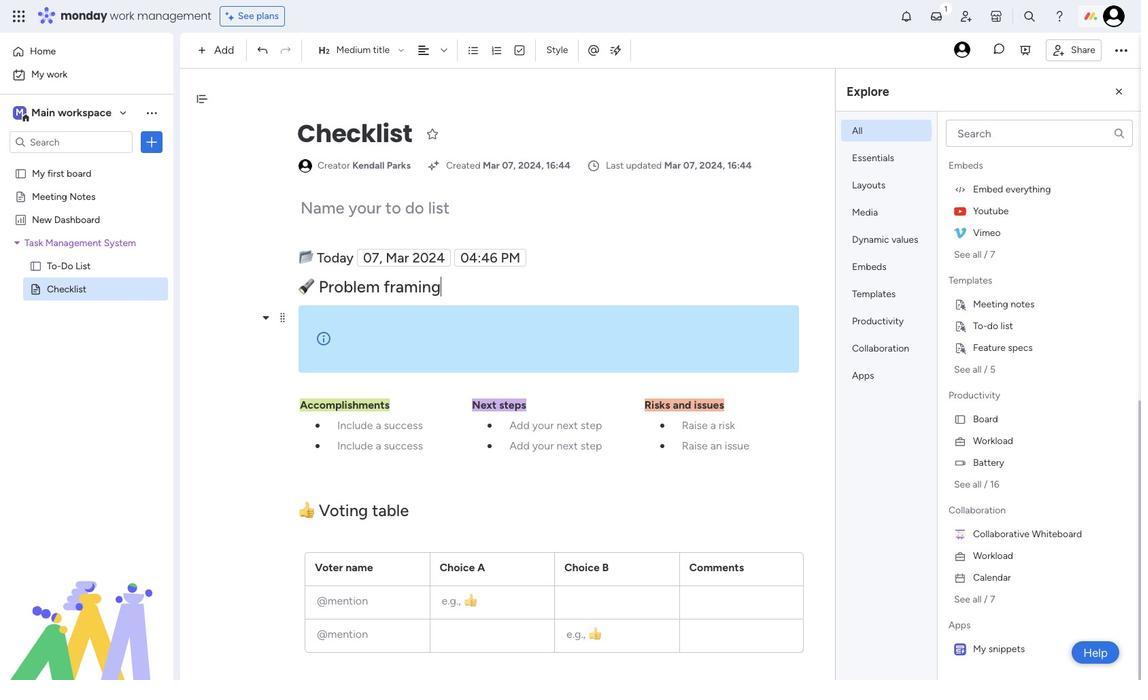 Task type: vqa. For each thing, say whether or not it's contained in the screenshot.
release
no



Task type: describe. For each thing, give the bounding box(es) containing it.
to-do list
[[47, 260, 91, 272]]

workload list item for battery
[[944, 430, 1134, 452]]

👍
[[299, 501, 315, 521]]

to- for do
[[47, 260, 61, 272]]

pm
[[501, 250, 521, 266]]

comments
[[690, 561, 745, 574]]

feature specs list item
[[944, 337, 1134, 359]]

youtube
[[974, 205, 1010, 217]]

b
[[603, 561, 609, 574]]

and
[[673, 399, 692, 412]]

creator
[[318, 160, 350, 171]]

issues
[[694, 399, 725, 412]]

04:46 pm
[[461, 250, 521, 266]]

creator kendall parks
[[318, 160, 411, 171]]

my snippets
[[974, 643, 1026, 655]]

media list item
[[842, 201, 932, 223]]

essentials
[[853, 152, 895, 164]]

options image
[[145, 135, 159, 149]]

voter
[[315, 561, 343, 574]]

home link
[[8, 41, 165, 63]]

layouts
[[853, 180, 886, 191]]

/ for feature specs
[[985, 364, 989, 375]]

work for my
[[47, 69, 67, 80]]

lottie animation image
[[0, 543, 174, 681]]

/ for calendar
[[985, 594, 989, 605]]

apps inside list item
[[853, 370, 875, 382]]

accomplishments
[[300, 399, 390, 412]]

next
[[473, 399, 497, 412]]

mention image
[[588, 43, 601, 57]]

see for templates
[[955, 364, 971, 375]]

main
[[31, 106, 55, 119]]

07, for 16:44
[[502, 160, 516, 171]]

voter name
[[315, 561, 373, 574]]

see all / 7 for vimeo
[[955, 249, 996, 260]]

board
[[67, 167, 92, 179]]

lottie animation element
[[0, 543, 174, 681]]

style button
[[541, 39, 575, 62]]

v2 ellipsis image
[[1116, 42, 1128, 59]]

dynamic values
[[853, 234, 919, 246]]

list box containing my first board
[[0, 159, 174, 484]]

explore
[[847, 84, 890, 99]]

workload list item for calendar
[[944, 545, 1134, 567]]

notes
[[1011, 298, 1035, 310]]

risks
[[645, 399, 671, 412]]

see plans
[[238, 10, 279, 22]]

plans
[[257, 10, 279, 22]]

workspace selection element
[[13, 105, 114, 122]]

🔦
[[299, 277, 315, 297]]

embed everything list item
[[944, 178, 1134, 200]]

Search in workspace field
[[29, 134, 114, 150]]

new dashboard
[[32, 214, 100, 225]]

all for battery
[[973, 479, 982, 490]]

workspace options image
[[145, 106, 159, 120]]

see all / 16
[[955, 479, 1000, 490]]

my first board
[[32, 167, 92, 179]]

choice a
[[440, 561, 486, 574]]

see all / 7 for calendar
[[955, 594, 996, 605]]

/ for battery
[[985, 479, 989, 490]]

created mar 07, 2024, 16:44
[[446, 160, 571, 171]]

my work link
[[8, 64, 165, 86]]

title
[[373, 44, 390, 56]]

choice for choice b
[[565, 561, 600, 574]]

see for collaboration
[[955, 594, 971, 605]]

style
[[547, 44, 569, 56]]

all list item
[[842, 120, 932, 142]]

2 16:44 from the left
[[728, 160, 752, 171]]

share
[[1072, 44, 1096, 55]]

share button
[[1047, 39, 1102, 61]]

search everything image
[[1024, 10, 1037, 23]]

choice for choice a
[[440, 561, 475, 574]]

public board image
[[29, 282, 42, 295]]

select product image
[[12, 10, 26, 23]]

1 vertical spatial apps
[[949, 620, 972, 632]]

menu image
[[277, 312, 288, 323]]

public dashboard image
[[14, 213, 27, 226]]

caret down image
[[14, 238, 20, 247]]

last updated mar 07, 2024, 16:44
[[606, 160, 752, 171]]

dynamic values list item
[[842, 229, 932, 250]]

help
[[1084, 646, 1109, 660]]

collaborative
[[974, 528, 1030, 540]]

kendall parks image
[[1104, 5, 1126, 27]]

work for monday
[[110, 8, 134, 24]]

medium
[[337, 44, 371, 56]]

medium title
[[337, 44, 390, 56]]

apps list item
[[842, 365, 932, 387]]

7 for calendar
[[991, 594, 996, 605]]

1 image for accomplishments
[[316, 424, 320, 428]]

add
[[214, 44, 234, 56]]

embed everything
[[974, 183, 1052, 195]]

embeds inside list item
[[853, 261, 887, 273]]

workspace image
[[13, 105, 27, 120]]

board list item
[[944, 408, 1134, 430]]

my for my work
[[31, 69, 44, 80]]

updated
[[627, 160, 662, 171]]

5
[[991, 364, 996, 375]]

first
[[47, 167, 64, 179]]

monday
[[61, 8, 107, 24]]

battery
[[974, 457, 1005, 469]]

framing
[[384, 277, 441, 297]]

meeting for meeting notes
[[974, 298, 1009, 310]]

all for vimeo
[[973, 249, 982, 260]]

new
[[32, 214, 52, 225]]

productivity list item
[[842, 310, 932, 332]]

2 2024, from the left
[[700, 160, 726, 171]]

checklist inside field
[[297, 116, 413, 151]]

today
[[317, 250, 354, 266]]

embed
[[974, 183, 1004, 195]]

to-do list
[[974, 320, 1014, 332]]

dashboard
[[54, 214, 100, 225]]

numbered list image
[[491, 44, 503, 56]]

home
[[30, 46, 56, 57]]

📂 today 07, mar 2024
[[299, 250, 445, 266]]

/ for vimeo
[[985, 249, 989, 260]]

workload for board
[[974, 435, 1014, 447]]

productivity inside list item
[[853, 316, 905, 327]]

📂
[[299, 250, 314, 266]]

04:46
[[461, 250, 498, 266]]

0 horizontal spatial mar
[[386, 250, 409, 266]]

public board image for my first board
[[14, 167, 27, 180]]

calendar list item
[[944, 567, 1134, 589]]

my for my snippets
[[974, 643, 987, 655]]

specs
[[1009, 342, 1034, 354]]

media
[[853, 207, 879, 218]]

public board image for to-do list
[[29, 259, 42, 272]]

risks and issues
[[645, 399, 725, 412]]

management
[[137, 8, 211, 24]]

task
[[24, 237, 43, 248]]



Task type: locate. For each thing, give the bounding box(es) containing it.
2 all from the top
[[973, 364, 982, 375]]

all for feature specs
[[973, 364, 982, 375]]

checklist
[[297, 116, 413, 151], [47, 283, 86, 295]]

work inside option
[[47, 69, 67, 80]]

collaboration list item
[[842, 338, 932, 359]]

voting
[[319, 501, 368, 521]]

my snippets list item
[[944, 638, 1134, 660]]

update feed image
[[930, 10, 944, 23]]

bulleted list image
[[468, 44, 480, 56]]

undo ⌘+z image
[[257, 44, 269, 56]]

1 workload list item from the top
[[944, 430, 1134, 452]]

help image
[[1053, 10, 1067, 23]]

🔦 problem framing
[[299, 277, 441, 297]]

to- inside to-do list list item
[[974, 320, 988, 332]]

1 horizontal spatial work
[[110, 8, 134, 24]]

workload for collaborative whiteboard
[[974, 550, 1014, 562]]

workload up 'battery'
[[974, 435, 1014, 447]]

my work
[[31, 69, 67, 80]]

0 vertical spatial my
[[31, 69, 44, 80]]

button padding image
[[1113, 85, 1127, 99]]

to- left list
[[47, 260, 61, 272]]

1 vertical spatial checklist
[[47, 283, 86, 295]]

0 horizontal spatial collaboration
[[853, 343, 910, 355]]

1 7 from the top
[[991, 249, 996, 260]]

2 see all / 7 from the top
[[955, 594, 996, 605]]

values
[[892, 234, 919, 246]]

board
[[974, 413, 999, 425]]

to- up 'feature'
[[974, 320, 988, 332]]

2 7 from the top
[[991, 594, 996, 605]]

choice left b
[[565, 561, 600, 574]]

None search field
[[947, 120, 1134, 147]]

2 choice from the left
[[565, 561, 600, 574]]

work
[[110, 8, 134, 24], [47, 69, 67, 80]]

2 / from the top
[[985, 364, 989, 375]]

embeds up embed
[[949, 160, 984, 171]]

3 / from the top
[[985, 479, 989, 490]]

👍 voting table
[[299, 501, 409, 521]]

0 vertical spatial workload list item
[[944, 430, 1134, 452]]

embeds
[[949, 160, 984, 171], [853, 261, 887, 273]]

public board image for meeting notes
[[14, 190, 27, 203]]

work down home
[[47, 69, 67, 80]]

1 vertical spatial my
[[32, 167, 45, 179]]

board activity image
[[955, 41, 971, 58]]

all left the 16
[[973, 479, 982, 490]]

07, right created
[[502, 160, 516, 171]]

0 horizontal spatial work
[[47, 69, 67, 80]]

all for calendar
[[973, 594, 982, 605]]

my left snippets
[[974, 643, 987, 655]]

1 image
[[941, 1, 953, 16], [661, 424, 665, 428], [488, 444, 492, 448], [661, 444, 665, 448]]

0 vertical spatial public board image
[[14, 167, 27, 180]]

table
[[372, 501, 409, 521]]

do
[[988, 320, 999, 332]]

4 all from the top
[[973, 594, 982, 605]]

1 horizontal spatial 2024,
[[700, 160, 726, 171]]

productivity up board at the right bottom of the page
[[949, 390, 1001, 402]]

mar right created
[[483, 160, 500, 171]]

my work option
[[8, 64, 165, 86]]

1 image
[[316, 424, 320, 428], [488, 424, 492, 428], [316, 444, 320, 448]]

embeds down the dynamic
[[853, 261, 887, 273]]

1 horizontal spatial productivity
[[949, 390, 1001, 402]]

0 horizontal spatial choice
[[440, 561, 475, 574]]

1 16:44 from the left
[[547, 160, 571, 171]]

0 horizontal spatial productivity
[[853, 316, 905, 327]]

a
[[478, 561, 486, 574]]

meeting up do
[[974, 298, 1009, 310]]

search image
[[1114, 127, 1126, 140]]

dynamic values image
[[609, 44, 623, 57]]

0 horizontal spatial 16:44
[[547, 160, 571, 171]]

choice
[[440, 561, 475, 574], [565, 561, 600, 574]]

1 see all / 7 from the top
[[955, 249, 996, 260]]

parks
[[387, 160, 411, 171]]

battery list item
[[944, 452, 1134, 474]]

1 horizontal spatial checklist
[[297, 116, 413, 151]]

1 vertical spatial work
[[47, 69, 67, 80]]

system
[[104, 237, 136, 248]]

7 down vimeo
[[991, 249, 996, 260]]

1 choice from the left
[[440, 561, 475, 574]]

workload
[[974, 435, 1014, 447], [974, 550, 1014, 562]]

see for productivity
[[955, 479, 971, 490]]

public board image left first
[[14, 167, 27, 180]]

my left first
[[32, 167, 45, 179]]

add to favorites image
[[426, 127, 440, 141]]

0 vertical spatial 7
[[991, 249, 996, 260]]

created
[[446, 160, 481, 171]]

public board image up public board icon
[[29, 259, 42, 272]]

2 workload from the top
[[974, 550, 1014, 562]]

2024,
[[519, 160, 544, 171], [700, 160, 726, 171]]

0 vertical spatial to-
[[47, 260, 61, 272]]

checklist up creator kendall parks
[[297, 116, 413, 151]]

2 horizontal spatial 07,
[[684, 160, 698, 171]]

/ left the 16
[[985, 479, 989, 490]]

meeting down first
[[32, 191, 67, 202]]

2 vertical spatial public board image
[[29, 259, 42, 272]]

see all / 7 down vimeo
[[955, 249, 996, 260]]

0 vertical spatial collaboration
[[853, 343, 910, 355]]

1 vertical spatial workload list item
[[944, 545, 1134, 567]]

youtube list item
[[944, 200, 1134, 222]]

0 vertical spatial productivity
[[853, 316, 905, 327]]

07, for 2024
[[363, 250, 383, 266]]

see
[[238, 10, 254, 22], [955, 249, 971, 260], [955, 364, 971, 375], [955, 479, 971, 490], [955, 594, 971, 605]]

task management system
[[24, 237, 136, 248]]

kendall
[[353, 160, 385, 171]]

list box
[[0, 159, 174, 484]]

see all / 7 down calendar on the right bottom
[[955, 594, 996, 605]]

workspace
[[58, 106, 112, 119]]

last
[[606, 160, 624, 171]]

checklist image
[[514, 44, 526, 56]]

/ left the 5
[[985, 364, 989, 375]]

workload list item up 'battery'
[[944, 430, 1134, 452]]

1 horizontal spatial 16:44
[[728, 160, 752, 171]]

1 horizontal spatial meeting
[[974, 298, 1009, 310]]

vimeo
[[974, 227, 1002, 239]]

1 2024, from the left
[[519, 160, 544, 171]]

problem
[[319, 277, 380, 297]]

1 image for next steps
[[488, 424, 492, 428]]

1 horizontal spatial templates
[[949, 275, 993, 287]]

templates
[[949, 275, 993, 287], [853, 289, 897, 300]]

see inside see plans button
[[238, 10, 254, 22]]

0 horizontal spatial to-
[[47, 260, 61, 272]]

steps
[[500, 399, 527, 412]]

my inside list item
[[974, 643, 987, 655]]

option
[[0, 161, 174, 164]]

1 vertical spatial embeds
[[853, 261, 887, 273]]

apps
[[853, 370, 875, 382], [949, 620, 972, 632]]

16
[[991, 479, 1000, 490]]

0 vertical spatial embeds
[[949, 160, 984, 171]]

layouts list item
[[842, 174, 932, 196]]

productivity up collaboration list item
[[853, 316, 905, 327]]

0 horizontal spatial templates
[[853, 289, 897, 300]]

7
[[991, 249, 996, 260], [991, 594, 996, 605]]

templates up productivity list item
[[853, 289, 897, 300]]

meeting notes
[[32, 191, 96, 202]]

public board image up public dashboard icon
[[14, 190, 27, 203]]

to-do list list item
[[944, 315, 1134, 337]]

collaborative whiteboard
[[974, 528, 1083, 540]]

0 horizontal spatial embeds
[[853, 261, 887, 273]]

0 vertical spatial meeting
[[32, 191, 67, 202]]

add button
[[193, 39, 243, 61]]

choice left a
[[440, 561, 475, 574]]

2 vertical spatial my
[[974, 643, 987, 655]]

Search search field
[[947, 120, 1134, 147]]

0 vertical spatial templates
[[949, 275, 993, 287]]

workload list item
[[944, 430, 1134, 452], [944, 545, 1134, 567]]

0 vertical spatial work
[[110, 8, 134, 24]]

collaboration inside list item
[[853, 343, 910, 355]]

see all / 7
[[955, 249, 996, 260], [955, 594, 996, 605]]

m
[[16, 107, 24, 118]]

0 vertical spatial apps
[[853, 370, 875, 382]]

work right monday
[[110, 8, 134, 24]]

do
[[61, 260, 73, 272]]

templates inside templates list item
[[853, 289, 897, 300]]

all down vimeo
[[973, 249, 982, 260]]

1 vertical spatial workload
[[974, 550, 1014, 562]]

help button
[[1073, 642, 1120, 664]]

1 vertical spatial templates
[[853, 289, 897, 300]]

0 horizontal spatial meeting
[[32, 191, 67, 202]]

see plans button
[[220, 6, 285, 27]]

invite members image
[[960, 10, 974, 23]]

1 horizontal spatial apps
[[949, 620, 972, 632]]

mar right updated
[[665, 160, 682, 171]]

1 horizontal spatial to-
[[974, 320, 988, 332]]

main workspace
[[31, 106, 112, 119]]

meeting inside list item
[[974, 298, 1009, 310]]

feature specs
[[974, 342, 1034, 354]]

embeds list item
[[842, 256, 932, 278]]

vimeo list item
[[944, 222, 1134, 244]]

1 horizontal spatial 07,
[[502, 160, 516, 171]]

to- for do
[[974, 320, 988, 332]]

0 vertical spatial checklist
[[297, 116, 413, 151]]

7 for vimeo
[[991, 249, 996, 260]]

feature
[[974, 342, 1006, 354]]

1 vertical spatial 7
[[991, 594, 996, 605]]

my inside option
[[31, 69, 44, 80]]

collaborative whiteboard list item
[[944, 523, 1134, 545]]

list
[[76, 260, 91, 272]]

monday work management
[[61, 8, 211, 24]]

0 horizontal spatial 2024,
[[519, 160, 544, 171]]

workload list item down collaborative whiteboard
[[944, 545, 1134, 567]]

1 vertical spatial public board image
[[14, 190, 27, 203]]

2 workload list item from the top
[[944, 545, 1134, 567]]

7 down calendar on the right bottom
[[991, 594, 996, 605]]

all down calendar on the right bottom
[[973, 594, 982, 605]]

see all / 5
[[955, 364, 996, 375]]

0 horizontal spatial apps
[[853, 370, 875, 382]]

monday marketplace image
[[990, 10, 1004, 23]]

1 horizontal spatial choice
[[565, 561, 600, 574]]

1 vertical spatial productivity
[[949, 390, 1001, 402]]

/ down vimeo
[[985, 249, 989, 260]]

0 horizontal spatial 07,
[[363, 250, 383, 266]]

dynamic
[[853, 234, 890, 246]]

mar left the 2024
[[386, 250, 409, 266]]

1 vertical spatial meeting
[[974, 298, 1009, 310]]

0 horizontal spatial checklist
[[47, 283, 86, 295]]

1 vertical spatial to-
[[974, 320, 988, 332]]

2024
[[413, 250, 445, 266]]

07, right updated
[[684, 160, 698, 171]]

0 vertical spatial workload
[[974, 435, 1014, 447]]

workload up calendar on the right bottom
[[974, 550, 1014, 562]]

1 horizontal spatial collaboration
[[949, 505, 1007, 517]]

templates up meeting notes
[[949, 275, 993, 287]]

1 / from the top
[[985, 249, 989, 260]]

meeting for meeting notes
[[32, 191, 67, 202]]

snippets
[[989, 643, 1026, 655]]

2 horizontal spatial mar
[[665, 160, 682, 171]]

1 vertical spatial see all / 7
[[955, 594, 996, 605]]

public board image
[[14, 167, 27, 180], [14, 190, 27, 203], [29, 259, 42, 272]]

meeting notes list item
[[944, 293, 1134, 315]]

collaboration down see all / 16
[[949, 505, 1007, 517]]

my for my first board
[[32, 167, 45, 179]]

1 all from the top
[[973, 249, 982, 260]]

Checklist field
[[294, 116, 416, 152]]

next steps
[[473, 399, 527, 412]]

templates list item
[[842, 283, 932, 305]]

3 all from the top
[[973, 479, 982, 490]]

0 vertical spatial see all / 7
[[955, 249, 996, 260]]

notifications image
[[900, 10, 914, 23]]

/ down calendar on the right bottom
[[985, 594, 989, 605]]

meeting notes
[[974, 298, 1035, 310]]

collaboration up apps list item
[[853, 343, 910, 355]]

1 horizontal spatial mar
[[483, 160, 500, 171]]

list
[[1001, 320, 1014, 332]]

4 / from the top
[[985, 594, 989, 605]]

notes
[[70, 191, 96, 202]]

whiteboard
[[1033, 528, 1083, 540]]

my down home
[[31, 69, 44, 80]]

everything
[[1006, 183, 1052, 195]]

checklist down do
[[47, 283, 86, 295]]

mar
[[483, 160, 500, 171], [665, 160, 682, 171], [386, 250, 409, 266]]

essentials list item
[[842, 147, 932, 169]]

1 vertical spatial collaboration
[[949, 505, 1007, 517]]

07, up 🔦 problem framing
[[363, 250, 383, 266]]

management
[[45, 237, 102, 248]]

1 horizontal spatial embeds
[[949, 160, 984, 171]]

calendar
[[974, 572, 1012, 584]]

1 workload from the top
[[974, 435, 1014, 447]]

all left the 5
[[973, 364, 982, 375]]

/
[[985, 249, 989, 260], [985, 364, 989, 375], [985, 479, 989, 490], [985, 594, 989, 605]]

see for embeds
[[955, 249, 971, 260]]

all
[[853, 125, 863, 137]]

home option
[[8, 41, 165, 63]]



